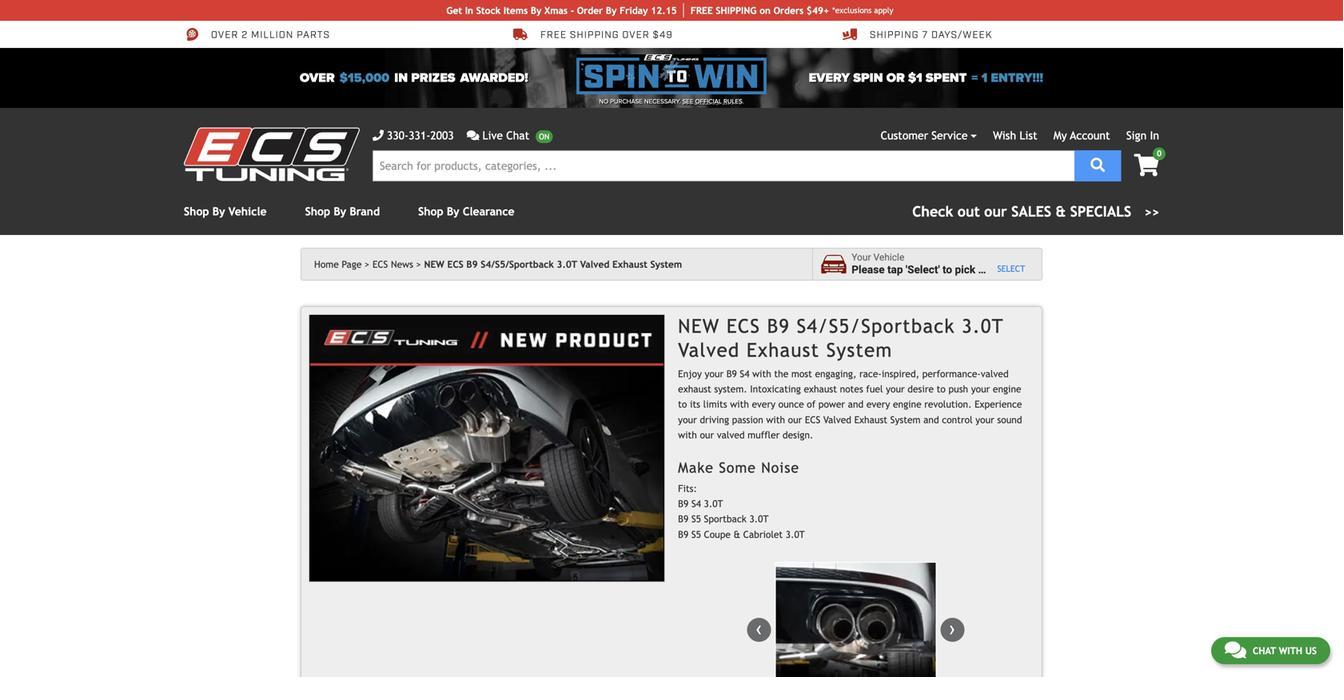 Task type: locate. For each thing, give the bounding box(es) containing it.
specials
[[1070, 203, 1131, 220]]

race-
[[859, 368, 882, 379]]

0 vertical spatial engine
[[993, 383, 1021, 395]]

by for shop by brand
[[334, 205, 346, 218]]

and down the notes
[[848, 399, 864, 410]]

1 horizontal spatial chat
[[1253, 645, 1276, 656]]

1 vertical spatial and
[[923, 414, 939, 425]]

every
[[809, 70, 850, 86]]

2 vertical spatial to
[[678, 399, 687, 410]]

330-331-2003
[[387, 129, 454, 142]]

engine up experience
[[993, 383, 1021, 395]]

vehicle up "tap"
[[873, 252, 904, 263]]

0 vertical spatial to
[[943, 263, 952, 276]]

s5 left sportback
[[691, 513, 701, 525]]

chat inside chat with us link
[[1253, 645, 1276, 656]]

some
[[719, 459, 756, 476]]

1 every from the left
[[752, 399, 776, 410]]

in right get
[[465, 5, 473, 16]]

1 horizontal spatial over
[[300, 70, 335, 86]]

power
[[818, 399, 845, 410]]

331-
[[409, 129, 430, 142]]

with up passion
[[730, 399, 749, 410]]

s5 left coupe
[[691, 529, 701, 540]]

0 vertical spatial system
[[650, 259, 682, 270]]

no purchase necessary. see official rules .
[[599, 98, 744, 106]]

push
[[949, 383, 968, 395]]

comments image left chat with us
[[1225, 640, 1246, 660]]

0 horizontal spatial exhaust
[[678, 383, 711, 395]]

1 vertical spatial valved
[[678, 339, 740, 361]]

new right news
[[424, 259, 444, 270]]

1 horizontal spatial exhaust
[[804, 383, 837, 395]]

rules
[[724, 98, 743, 106]]

3 shop from the left
[[418, 205, 443, 218]]

your down its
[[678, 414, 697, 425]]

$49
[[653, 29, 673, 41]]

friday
[[620, 5, 648, 16]]

1 horizontal spatial our
[[788, 414, 802, 425]]

engine down desire
[[893, 399, 922, 410]]

&
[[1056, 203, 1066, 220], [734, 529, 740, 540]]

us
[[1305, 645, 1317, 656]]

1 vertical spatial &
[[734, 529, 740, 540]]

0 vertical spatial and
[[848, 399, 864, 410]]

every down fuel
[[866, 399, 890, 410]]

chat inside the live chat link
[[506, 129, 529, 142]]

search image
[[1091, 158, 1105, 172]]

1 vertical spatial in
[[1150, 129, 1159, 142]]

0 vertical spatial over
[[211, 29, 238, 41]]

in right sign
[[1150, 129, 1159, 142]]

in for get
[[465, 5, 473, 16]]

comments image for chat
[[1225, 640, 1246, 660]]

1 vertical spatial our
[[700, 429, 714, 441]]

shop for shop by brand
[[305, 205, 330, 218]]

& down sportback
[[734, 529, 740, 540]]

1 vertical spatial engine
[[893, 399, 922, 410]]

1 vertical spatial new
[[678, 315, 720, 337]]

entry!!!
[[991, 70, 1043, 86]]

s4/s5/sportback inside the new ecs b9 s4/s5/sportback 3.0t valved exhaust system enjoy your b9 s4 with the most engaging, race-inspired, performance-valved exhaust system. intoxicating exhaust notes fuel your desire to push your engine to its limits with every ounce of power and every engine revolution. experience your driving passion with our ecs valved exhaust system and control your sound with our valved muffler design.
[[797, 315, 955, 337]]

0 vertical spatial chat
[[506, 129, 529, 142]]

0 vertical spatial s4
[[740, 368, 749, 379]]

new up enjoy
[[678, 315, 720, 337]]

engaging,
[[815, 368, 857, 379]]

see official rules link
[[682, 97, 743, 106]]

our down the driving
[[700, 429, 714, 441]]

over
[[622, 29, 650, 41]]

s4/s5/sportback up the race-
[[797, 315, 955, 337]]

with
[[752, 368, 771, 379], [730, 399, 749, 410], [766, 414, 785, 425], [678, 429, 697, 441], [1279, 645, 1302, 656]]

s4/s5/sportback
[[481, 259, 554, 270], [797, 315, 955, 337]]

1 exhaust from the left
[[678, 383, 711, 395]]

0 vertical spatial comments image
[[467, 130, 479, 141]]

0 vertical spatial &
[[1056, 203, 1066, 220]]

2 vertical spatial valved
[[823, 414, 851, 425]]

new ecs b9 s4/s5/sportback 3.0t valved exhaust system enjoy your b9 s4 with the most engaging, race-inspired, performance-valved exhaust system. intoxicating exhaust notes fuel your desire to push your engine to its limits with every ounce of power and every engine revolution. experience your driving passion with our ecs valved exhaust system and control your sound with our valved muffler design.
[[678, 315, 1022, 441]]

& right sales
[[1056, 203, 1066, 220]]

shipping
[[570, 29, 619, 41]]

customer
[[881, 129, 928, 142]]

1 vertical spatial comments image
[[1225, 640, 1246, 660]]

shop
[[184, 205, 209, 218], [305, 205, 330, 218], [418, 205, 443, 218]]

with up muffler
[[766, 414, 785, 425]]

new inside the new ecs b9 s4/s5/sportback 3.0t valved exhaust system enjoy your b9 s4 with the most engaging, race-inspired, performance-valved exhaust system. intoxicating exhaust notes fuel your desire to push your engine to its limits with every ounce of power and every engine revolution. experience your driving passion with our ecs valved exhaust system and control your sound with our valved muffler design.
[[678, 315, 720, 337]]

s4
[[740, 368, 749, 379], [691, 498, 701, 509]]

0 vertical spatial s5
[[691, 513, 701, 525]]

phone image
[[373, 130, 384, 141]]

0 vertical spatial in
[[465, 5, 473, 16]]

exhaust for new ecs b9 s4/s5/sportback 3.0t valved exhaust system
[[612, 259, 648, 270]]

s4 up system.
[[740, 368, 749, 379]]

0 horizontal spatial vehicle
[[228, 205, 267, 218]]

shop by vehicle
[[184, 205, 267, 218]]

comments image
[[467, 130, 479, 141], [1225, 640, 1246, 660]]

s4/s5/sportback down clearance
[[481, 259, 554, 270]]

our
[[788, 414, 802, 425], [700, 429, 714, 441]]

comments image inside the live chat link
[[467, 130, 479, 141]]

1 vertical spatial chat
[[1253, 645, 1276, 656]]

over down parts
[[300, 70, 335, 86]]

your up system.
[[705, 368, 724, 379]]

ecs right news
[[447, 259, 464, 270]]

1 horizontal spatial valved
[[678, 339, 740, 361]]

1 vertical spatial over
[[300, 70, 335, 86]]

its
[[690, 399, 700, 410]]

1 horizontal spatial s4
[[740, 368, 749, 379]]

your
[[852, 252, 871, 263]]

and
[[848, 399, 864, 410], [923, 414, 939, 425]]

system for new ecs b9 s4/s5/sportback 3.0t valved exhaust system
[[650, 259, 682, 270]]

0 horizontal spatial valved
[[580, 259, 609, 270]]

vehicle
[[987, 263, 1021, 276]]

pick
[[955, 263, 975, 276]]

0 horizontal spatial exhaust
[[612, 259, 648, 270]]

2 exhaust from the left
[[804, 383, 837, 395]]

clearance
[[463, 205, 514, 218]]

wish
[[993, 129, 1016, 142]]

2 shop from the left
[[305, 205, 330, 218]]

1 vertical spatial system
[[826, 339, 893, 361]]

comments image left live
[[467, 130, 479, 141]]

1 horizontal spatial vehicle
[[873, 252, 904, 263]]

spin
[[853, 70, 883, 86]]

every down intoxicating
[[752, 399, 776, 410]]

new for new ecs b9 s4/s5/sportback 3.0t valved exhaust system
[[424, 259, 444, 270]]

sound
[[997, 414, 1022, 425]]

› link
[[940, 618, 964, 642]]

by right order at the left of the page
[[606, 5, 617, 16]]

1 horizontal spatial shop
[[305, 205, 330, 218]]

or
[[886, 70, 905, 86]]

1 horizontal spatial every
[[866, 399, 890, 410]]

0 horizontal spatial comments image
[[467, 130, 479, 141]]

1 vertical spatial s5
[[691, 529, 701, 540]]

0 horizontal spatial valved
[[717, 429, 745, 441]]

sign in link
[[1126, 129, 1159, 142]]

by left brand
[[334, 205, 346, 218]]

0 horizontal spatial over
[[211, 29, 238, 41]]

0 vertical spatial new
[[424, 259, 444, 270]]

330-331-2003 link
[[373, 127, 454, 144]]

1 horizontal spatial s4/s5/sportback
[[797, 315, 955, 337]]

2 horizontal spatial valved
[[823, 414, 851, 425]]

2 every from the left
[[866, 399, 890, 410]]

with left the us
[[1279, 645, 1302, 656]]

-
[[571, 5, 574, 16]]

system
[[650, 259, 682, 270], [826, 339, 893, 361], [890, 414, 921, 425]]

engine
[[993, 383, 1021, 395], [893, 399, 922, 410]]

0 horizontal spatial in
[[465, 5, 473, 16]]

330-
[[387, 129, 409, 142]]

our up the design.
[[788, 414, 802, 425]]

1 vertical spatial s4
[[691, 498, 701, 509]]

0 vertical spatial valved
[[580, 259, 609, 270]]

with down its
[[678, 429, 697, 441]]

sportback
[[704, 513, 747, 525]]

with inside chat with us link
[[1279, 645, 1302, 656]]

1 horizontal spatial valved
[[981, 368, 1009, 379]]

and down the revolution.
[[923, 414, 939, 425]]

by
[[531, 5, 542, 16], [606, 5, 617, 16], [212, 205, 225, 218], [334, 205, 346, 218], [447, 205, 459, 218]]

0 vertical spatial our
[[788, 414, 802, 425]]

to left pick
[[943, 263, 952, 276]]

valved down the driving
[[717, 429, 745, 441]]

*exclusions apply link
[[832, 4, 893, 16]]

1 vertical spatial s4/s5/sportback
[[797, 315, 955, 337]]

0 horizontal spatial &
[[734, 529, 740, 540]]

exhaust up of
[[804, 383, 837, 395]]

1 vertical spatial vehicle
[[873, 252, 904, 263]]

1 shop from the left
[[184, 205, 209, 218]]

1 horizontal spatial new
[[678, 315, 720, 337]]

live
[[482, 129, 503, 142]]

1 horizontal spatial &
[[1056, 203, 1066, 220]]

to up the revolution.
[[937, 383, 946, 395]]

valved up experience
[[981, 368, 1009, 379]]

0 horizontal spatial new
[[424, 259, 444, 270]]

by for shop by clearance
[[447, 205, 459, 218]]

0 horizontal spatial engine
[[893, 399, 922, 410]]

2 s5 from the top
[[691, 529, 701, 540]]

your right push
[[971, 383, 990, 395]]

exhaust up its
[[678, 383, 711, 395]]

0 vertical spatial s4/s5/sportback
[[481, 259, 554, 270]]

0 vertical spatial exhaust
[[612, 259, 648, 270]]

1 horizontal spatial in
[[1150, 129, 1159, 142]]

chat right live
[[506, 129, 529, 142]]

chat left the us
[[1253, 645, 1276, 656]]

system for new ecs b9 s4/s5/sportback 3.0t valved exhaust system enjoy your b9 s4 with the most engaging, race-inspired, performance-valved exhaust system. intoxicating exhaust notes fuel your desire to push your engine to its limits with every ounce of power and every engine revolution. experience your driving passion with our ecs valved exhaust system and control your sound with our valved muffler design.
[[826, 339, 893, 361]]

tap
[[887, 263, 903, 276]]

vehicle down ecs tuning image
[[228, 205, 267, 218]]

1 horizontal spatial exhaust
[[747, 339, 820, 361]]

ecs news link
[[373, 259, 421, 270]]

sales
[[1011, 203, 1051, 220]]

your vehicle please tap 'select' to pick a vehicle
[[852, 252, 1021, 276]]

1 horizontal spatial engine
[[993, 383, 1021, 395]]

*exclusions
[[832, 6, 872, 15]]

valved for new ecs b9 s4/s5/sportback 3.0t valved exhaust system
[[580, 259, 609, 270]]

1 vertical spatial exhaust
[[747, 339, 820, 361]]

muffler
[[748, 429, 780, 441]]

in for sign
[[1150, 129, 1159, 142]]

valved for new ecs b9 s4/s5/sportback 3.0t valved exhaust system enjoy your b9 s4 with the most engaging, race-inspired, performance-valved exhaust system. intoxicating exhaust notes fuel your desire to push your engine to its limits with every ounce of power and every engine revolution. experience your driving passion with our ecs valved exhaust system and control your sound with our valved muffler design.
[[678, 339, 740, 361]]

0 horizontal spatial and
[[848, 399, 864, 410]]

in
[[465, 5, 473, 16], [1150, 129, 1159, 142]]

most
[[791, 368, 812, 379]]

fits:
[[678, 483, 697, 494]]

2 vertical spatial exhaust
[[854, 414, 887, 425]]

my
[[1054, 129, 1067, 142]]

shipping
[[870, 29, 919, 41]]

by down ecs tuning image
[[212, 205, 225, 218]]

please
[[852, 263, 885, 276]]

0 horizontal spatial every
[[752, 399, 776, 410]]

1 vertical spatial valved
[[717, 429, 745, 441]]

chat
[[506, 129, 529, 142], [1253, 645, 1276, 656]]

spent
[[926, 70, 967, 86]]

design.
[[783, 429, 813, 441]]

2 horizontal spatial shop
[[418, 205, 443, 218]]

coupe
[[704, 529, 731, 540]]

1 horizontal spatial comments image
[[1225, 640, 1246, 660]]

comments image inside chat with us link
[[1225, 640, 1246, 660]]

exhaust for new ecs b9 s4/s5/sportback 3.0t valved exhaust system enjoy your b9 s4 with the most engaging, race-inspired, performance-valved exhaust system. intoxicating exhaust notes fuel your desire to push your engine to its limits with every ounce of power and every engine revolution. experience your driving passion with our ecs valved exhaust system and control your sound with our valved muffler design.
[[747, 339, 820, 361]]

s4 down fits:
[[691, 498, 701, 509]]

0 horizontal spatial our
[[700, 429, 714, 441]]

s4/s5/sportback for new ecs b9 s4/s5/sportback 3.0t valved exhaust system
[[481, 259, 554, 270]]

over left 2
[[211, 29, 238, 41]]

0 horizontal spatial shop
[[184, 205, 209, 218]]

0 horizontal spatial s4/s5/sportback
[[481, 259, 554, 270]]

to left its
[[678, 399, 687, 410]]

control
[[942, 414, 973, 425]]

select
[[997, 264, 1025, 274]]

by left clearance
[[447, 205, 459, 218]]

0 horizontal spatial s4
[[691, 498, 701, 509]]

official
[[695, 98, 722, 106]]

0 horizontal spatial chat
[[506, 129, 529, 142]]

stock
[[476, 5, 501, 16]]



Task type: describe. For each thing, give the bounding box(es) containing it.
'select'
[[906, 263, 940, 276]]

news
[[391, 259, 413, 270]]

over $15,000 in prizes
[[300, 70, 455, 86]]

home page link
[[314, 259, 370, 270]]

0 vertical spatial valved
[[981, 368, 1009, 379]]

2
[[242, 29, 248, 41]]

driving
[[700, 414, 729, 425]]

sales & specials link
[[912, 201, 1159, 222]]

$49+
[[807, 5, 829, 16]]

limits
[[703, 399, 727, 410]]

get in stock items by xmas - order by friday 12.15
[[446, 5, 677, 16]]

shop for shop by vehicle
[[184, 205, 209, 218]]

no
[[599, 98, 609, 106]]

ping
[[736, 5, 757, 16]]

12.15
[[651, 5, 677, 16]]

comments image for live
[[467, 130, 479, 141]]

1 vertical spatial to
[[937, 383, 946, 395]]

wish list
[[993, 129, 1037, 142]]

notes
[[840, 383, 863, 395]]

Search text field
[[373, 150, 1075, 181]]

days/week
[[931, 29, 992, 41]]

7
[[922, 29, 928, 41]]

brand
[[350, 205, 380, 218]]

s4 inside make some noise fits: b9 s4 3.0t b9 s5 sportback 3.0t b9 s5 coupe & cabriolet 3.0t
[[691, 498, 701, 509]]

2003
[[430, 129, 454, 142]]

ecs up system.
[[727, 315, 760, 337]]

fuel
[[866, 383, 883, 395]]

wish list link
[[993, 129, 1037, 142]]

get
[[446, 5, 462, 16]]

ecs news
[[373, 259, 413, 270]]

free
[[540, 29, 567, 41]]

noise
[[761, 459, 800, 476]]

of
[[807, 399, 816, 410]]

free
[[690, 5, 713, 16]]

my account link
[[1054, 129, 1110, 142]]

the
[[774, 368, 788, 379]]

live chat link
[[467, 127, 553, 144]]

0 link
[[1121, 148, 1166, 178]]

apply
[[874, 6, 893, 15]]

intoxicating
[[750, 383, 801, 395]]

order
[[577, 5, 603, 16]]

‹
[[756, 618, 762, 639]]

live chat
[[482, 129, 529, 142]]

shop by brand
[[305, 205, 380, 218]]

prizes
[[411, 70, 455, 86]]

enjoy
[[678, 368, 702, 379]]

$1
[[908, 70, 922, 86]]

million
[[251, 29, 294, 41]]

revolution.
[[924, 399, 972, 410]]

ecs down of
[[805, 414, 821, 425]]

ecs left news
[[373, 259, 388, 270]]

every spin or $1 spent = 1 entry!!!
[[809, 70, 1043, 86]]

performance-
[[922, 368, 981, 379]]

chat with us
[[1253, 645, 1317, 656]]

3.0t inside the new ecs b9 s4/s5/sportback 3.0t valved exhaust system enjoy your b9 s4 with the most engaging, race-inspired, performance-valved exhaust system. intoxicating exhaust notes fuel your desire to push your engine to its limits with every ounce of power and every engine revolution. experience your driving passion with our ecs valved exhaust system and control your sound with our valved muffler design.
[[962, 315, 1004, 337]]

new ecs b9 s4/s5/sportback 3.0t valved exhaust system
[[424, 259, 682, 270]]

in
[[394, 70, 408, 86]]

1 s5 from the top
[[691, 513, 701, 525]]

orders
[[774, 5, 804, 16]]

ecs tuning 'spin to win' contest logo image
[[576, 54, 767, 94]]

s4 inside the new ecs b9 s4/s5/sportback 3.0t valved exhaust system enjoy your b9 s4 with the most engaging, race-inspired, performance-valved exhaust system. intoxicating exhaust notes fuel your desire to push your engine to its limits with every ounce of power and every engine revolution. experience your driving passion with our ecs valved exhaust system and control your sound with our valved muffler design.
[[740, 368, 749, 379]]

desire
[[908, 383, 934, 395]]

2 vertical spatial system
[[890, 414, 921, 425]]

customer service button
[[881, 127, 977, 144]]

2 horizontal spatial exhaust
[[854, 414, 887, 425]]

shopping cart image
[[1134, 154, 1159, 176]]

xmas
[[544, 5, 568, 16]]

by left xmas
[[531, 5, 542, 16]]

select link
[[997, 264, 1025, 274]]

ecs tuning image
[[184, 128, 360, 181]]

by for shop by vehicle
[[212, 205, 225, 218]]

system.
[[714, 383, 747, 395]]

page
[[342, 259, 362, 270]]

=
[[972, 70, 978, 86]]

passion
[[732, 414, 763, 425]]

a
[[978, 263, 984, 276]]

see
[[682, 98, 693, 106]]

shop by clearance link
[[418, 205, 514, 218]]

sign in
[[1126, 129, 1159, 142]]

your down experience
[[976, 414, 994, 425]]

& inside make some noise fits: b9 s4 3.0t b9 s5 sportback 3.0t b9 s5 coupe & cabriolet 3.0t
[[734, 529, 740, 540]]

chat with us link
[[1211, 637, 1330, 664]]

to inside your vehicle please tap 'select' to pick a vehicle
[[943, 263, 952, 276]]

with left the
[[752, 368, 771, 379]]

purchase
[[610, 98, 643, 106]]

shop by vehicle link
[[184, 205, 267, 218]]

customer service
[[881, 129, 968, 142]]

s4/s5/sportback for new ecs b9 s4/s5/sportback 3.0t valved exhaust system enjoy your b9 s4 with the most engaging, race-inspired, performance-valved exhaust system. intoxicating exhaust notes fuel your desire to push your engine to its limits with every ounce of power and every engine revolution. experience your driving passion with our ecs valved exhaust system and control your sound with our valved muffler design.
[[797, 315, 955, 337]]

1 horizontal spatial and
[[923, 414, 939, 425]]

shipping 7 days/week
[[870, 29, 992, 41]]

ship
[[716, 5, 736, 16]]

over for over 2 million parts
[[211, 29, 238, 41]]

vehicle inside your vehicle please tap 'select' to pick a vehicle
[[873, 252, 904, 263]]

shipping 7 days/week link
[[843, 27, 992, 42]]

new for new ecs b9 s4/s5/sportback 3.0t valved exhaust system enjoy your b9 s4 with the most engaging, race-inspired, performance-valved exhaust system. intoxicating exhaust notes fuel your desire to push your engine to its limits with every ounce of power and every engine revolution. experience your driving passion with our ecs valved exhaust system and control your sound with our valved muffler design.
[[678, 315, 720, 337]]

parts
[[297, 29, 330, 41]]

shop for shop by clearance
[[418, 205, 443, 218]]

over for over $15,000 in prizes
[[300, 70, 335, 86]]

0
[[1157, 149, 1162, 158]]

free ship ping on orders $49+ *exclusions apply
[[690, 5, 893, 16]]

experience
[[975, 399, 1022, 410]]

0 vertical spatial vehicle
[[228, 205, 267, 218]]

service
[[932, 129, 968, 142]]

your down inspired,
[[886, 383, 905, 395]]



Task type: vqa. For each thing, say whether or not it's contained in the screenshot.
Fuses link at the bottom of page
no



